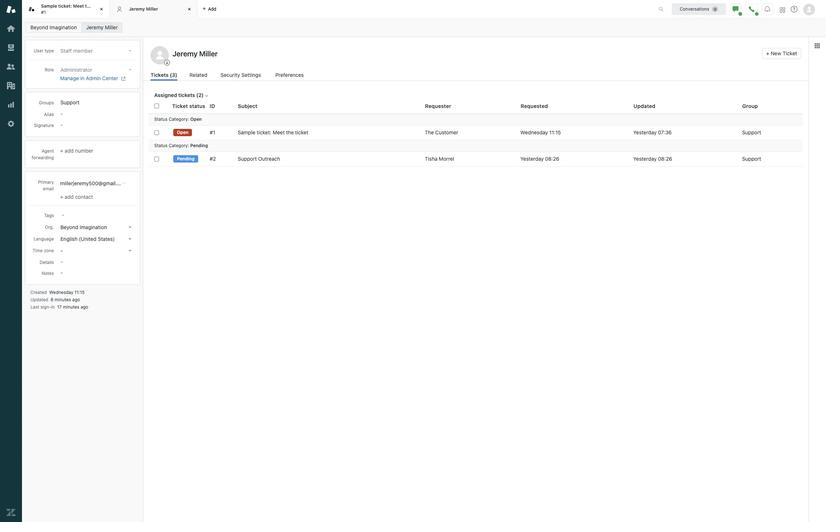 Task type: locate. For each thing, give the bounding box(es) containing it.
0 vertical spatial arrow down image
[[129, 50, 132, 52]]

primary
[[38, 179, 54, 185]]

0 vertical spatial arrow down image
[[129, 227, 132, 228]]

1 vertical spatial ticket
[[172, 103, 188, 109]]

ticket: for sample ticket: meet the ticket #1
[[58, 3, 72, 9]]

beyond inside button
[[60, 224, 78, 230]]

11:15 inside created wednesday 11:15 updated 8 minutes ago last sign-in 17 minutes ago
[[75, 290, 85, 295]]

11:15 inside grid
[[549, 129, 561, 136]]

1 horizontal spatial updated
[[634, 103, 655, 109]]

1 horizontal spatial ticket
[[783, 50, 797, 56]]

sample inside grid
[[238, 129, 255, 136]]

miller
[[146, 6, 158, 12], [105, 24, 118, 30]]

0 horizontal spatial meet
[[73, 3, 84, 9]]

+ right agent
[[60, 148, 63, 154]]

reporting image
[[6, 100, 16, 110]]

08:26 down 07:36
[[658, 156, 672, 162]]

get started image
[[6, 24, 16, 33]]

yesterday 08:26 down "wednesday 11:15"
[[520, 156, 559, 162]]

meet inside sample ticket: meet the ticket #1
[[73, 3, 84, 9]]

ago right "8"
[[72, 297, 80, 303]]

tab
[[22, 0, 110, 18]]

ticket right new
[[783, 50, 797, 56]]

in left 17
[[51, 304, 55, 310]]

1 vertical spatial imagination
[[80, 224, 107, 230]]

1 horizontal spatial 08:26
[[658, 156, 672, 162]]

1 vertical spatial miller
[[105, 24, 118, 30]]

: down status category : open
[[188, 143, 189, 148]]

1 vertical spatial wednesday
[[49, 290, 73, 295]]

arrow down image inside administrator button
[[129, 69, 132, 71]]

0 vertical spatial ticket
[[783, 50, 797, 56]]

1 vertical spatial add
[[65, 148, 74, 154]]

0 horizontal spatial in
[[51, 304, 55, 310]]

jeremy miller inside tab
[[129, 6, 158, 12]]

0 horizontal spatial #1
[[41, 9, 46, 15]]

0 vertical spatial jeremy miller
[[129, 6, 158, 12]]

0 horizontal spatial miller
[[105, 24, 118, 30]]

1 vertical spatial meet
[[273, 129, 285, 136]]

status down select all tickets checkbox
[[154, 117, 168, 122]]

1 horizontal spatial ticket
[[295, 129, 308, 136]]

0 horizontal spatial jeremy
[[86, 24, 103, 30]]

1 vertical spatial arrow down image
[[129, 69, 132, 71]]

meet up outreach
[[273, 129, 285, 136]]

contact
[[75, 194, 93, 200]]

1 horizontal spatial miller
[[146, 6, 158, 12]]

meet for sample ticket: meet the ticket
[[273, 129, 285, 136]]

updated up yesterday 07:36
[[634, 103, 655, 109]]

0 vertical spatial ticket
[[93, 3, 106, 9]]

0 horizontal spatial jeremy miller
[[86, 24, 118, 30]]

0 vertical spatial beyond
[[30, 24, 48, 30]]

meet for sample ticket: meet the ticket #1
[[73, 3, 84, 9]]

(3)
[[170, 72, 177, 78]]

ticket: up beyond imagination link
[[58, 3, 72, 9]]

sample inside sample ticket: meet the ticket #1
[[41, 3, 57, 9]]

tags
[[44, 213, 54, 218]]

status
[[189, 103, 205, 109]]

2 arrow down image from the top
[[129, 69, 132, 71]]

1 vertical spatial in
[[51, 304, 55, 310]]

preferences
[[275, 72, 304, 78]]

ticket inside grid
[[295, 129, 308, 136]]

0 horizontal spatial 08:26
[[545, 156, 559, 162]]

category down status category : open
[[169, 143, 188, 148]]

1 horizontal spatial 11:15
[[549, 129, 561, 136]]

0 horizontal spatial open
[[177, 130, 188, 135]]

beyond inside secondary element
[[30, 24, 48, 30]]

yesterday down yesterday 07:36
[[633, 156, 657, 162]]

yesterday 08:26 down yesterday 07:36
[[633, 156, 672, 162]]

0 vertical spatial open
[[190, 117, 202, 122]]

open down "status" at top left
[[190, 117, 202, 122]]

0 vertical spatial sample
[[41, 3, 57, 9]]

1 horizontal spatial wednesday
[[520, 129, 548, 136]]

wednesday 11:15
[[520, 129, 561, 136]]

: for open
[[188, 117, 189, 122]]

3 arrow down image from the top
[[129, 238, 132, 240]]

beyond imagination up english (united states)
[[60, 224, 107, 230]]

jeremy
[[129, 6, 145, 12], [86, 24, 103, 30]]

1 : from the top
[[188, 117, 189, 122]]

wednesday
[[520, 129, 548, 136], [49, 290, 73, 295]]

0 vertical spatial updated
[[634, 103, 655, 109]]

button displays agent's chat status as online. image
[[733, 6, 739, 12]]

open
[[190, 117, 202, 122], [177, 130, 188, 135]]

zendesk support image
[[6, 5, 16, 14]]

arrow down image inside - button
[[129, 250, 132, 252]]

0 horizontal spatial 11:15
[[75, 290, 85, 295]]

1 horizontal spatial imagination
[[80, 224, 107, 230]]

staff
[[60, 48, 72, 54]]

1 vertical spatial sample
[[238, 129, 255, 136]]

2 category from the top
[[169, 143, 188, 148]]

apps image
[[814, 43, 820, 49]]

1 vertical spatial jeremy
[[86, 24, 103, 30]]

0 horizontal spatial ticket:
[[58, 3, 72, 9]]

add left the contact
[[65, 194, 74, 200]]

0 vertical spatial 11:15
[[549, 129, 561, 136]]

beyond imagination link
[[26, 22, 82, 33]]

1 vertical spatial 11:15
[[75, 290, 85, 295]]

agent forwarding
[[32, 148, 54, 160]]

0 vertical spatial jeremy
[[129, 6, 145, 12]]

arrow down image inside 'staff member' button
[[129, 50, 132, 52]]

status for status category : open
[[154, 117, 168, 122]]

category down ticket status
[[169, 117, 188, 122]]

zone
[[44, 248, 54, 253]]

0 vertical spatial +
[[766, 50, 769, 56]]

related
[[190, 72, 207, 78]]

arrow down image down - field
[[129, 227, 132, 228]]

time zone
[[32, 248, 54, 253]]

ticket
[[93, 3, 106, 9], [295, 129, 308, 136]]

beyond imagination up type
[[30, 24, 77, 30]]

arrow down image
[[129, 50, 132, 52], [129, 69, 132, 71], [129, 238, 132, 240]]

1 horizontal spatial ticket:
[[257, 129, 271, 136]]

support
[[60, 99, 79, 105], [742, 129, 761, 136], [238, 156, 257, 162], [742, 156, 761, 162]]

imagination
[[50, 24, 77, 30], [80, 224, 107, 230]]

0 horizontal spatial beyond
[[30, 24, 48, 30]]

2 arrow down image from the top
[[129, 250, 132, 252]]

0 vertical spatial in
[[80, 75, 84, 81]]

1 horizontal spatial ago
[[81, 304, 88, 310]]

number
[[75, 148, 93, 154]]

0 vertical spatial miller
[[146, 6, 158, 12]]

administrator
[[60, 67, 92, 73]]

ticket inside grid
[[172, 103, 188, 109]]

imagination up english (united states) button at top left
[[80, 224, 107, 230]]

groups
[[39, 100, 54, 105]]

ticket:
[[58, 3, 72, 9], [257, 129, 271, 136]]

1 vertical spatial the
[[286, 129, 294, 136]]

secondary element
[[22, 20, 826, 35]]

the
[[85, 3, 92, 9], [286, 129, 294, 136]]

email
[[43, 186, 54, 192]]

ticket inside sample ticket: meet the ticket #1
[[93, 3, 106, 9]]

0 vertical spatial #1
[[41, 9, 46, 15]]

0 vertical spatial status
[[154, 117, 168, 122]]

minutes
[[55, 297, 71, 303], [63, 304, 79, 310]]

pending
[[190, 143, 208, 148], [177, 156, 195, 162]]

ticket inside button
[[783, 50, 797, 56]]

beyond up english
[[60, 224, 78, 230]]

1 horizontal spatial meet
[[273, 129, 285, 136]]

1 vertical spatial beyond imagination
[[60, 224, 107, 230]]

1 vertical spatial arrow down image
[[129, 250, 132, 252]]

yesterday left 07:36
[[633, 129, 657, 136]]

1 vertical spatial category
[[169, 143, 188, 148]]

the inside sample ticket: meet the ticket #1
[[85, 3, 92, 9]]

customer
[[435, 129, 458, 136]]

close image
[[186, 5, 193, 13]]

1 horizontal spatial jeremy miller
[[129, 6, 158, 12]]

1 vertical spatial +
[[60, 148, 63, 154]]

minutes right 17
[[63, 304, 79, 310]]

0 horizontal spatial imagination
[[50, 24, 77, 30]]

ago right 17
[[81, 304, 88, 310]]

2 : from the top
[[188, 143, 189, 148]]

imagination down sample ticket: meet the ticket #1
[[50, 24, 77, 30]]

ticket down assigned tickets (2)
[[172, 103, 188, 109]]

tisha morrel
[[425, 156, 454, 162]]

0 vertical spatial ticket:
[[58, 3, 72, 9]]

1 status from the top
[[154, 117, 168, 122]]

+ left new
[[766, 50, 769, 56]]

0 vertical spatial ago
[[72, 297, 80, 303]]

meet inside grid
[[273, 129, 285, 136]]

pending down status category : open
[[190, 143, 208, 148]]

-
[[60, 248, 63, 254]]

0 horizontal spatial ticket
[[93, 3, 106, 9]]

status for status category : pending
[[154, 143, 168, 148]]

1 horizontal spatial yesterday 08:26
[[633, 156, 672, 162]]

security settings
[[221, 72, 261, 78]]

#1 up beyond imagination link
[[41, 9, 46, 15]]

language
[[34, 236, 54, 242]]

sign-
[[40, 304, 51, 310]]

None text field
[[170, 48, 759, 59]]

0 horizontal spatial sample
[[41, 3, 57, 9]]

tickets (3)
[[151, 72, 177, 78]]

english (united states)
[[60, 236, 115, 242]]

2 status from the top
[[154, 143, 168, 148]]

updated down 'created'
[[30, 297, 48, 303]]

8
[[51, 297, 53, 303]]

customers image
[[6, 62, 16, 71]]

arrow down image down english (united states) button at top left
[[129, 250, 132, 252]]

ticket: up outreach
[[257, 129, 271, 136]]

1 horizontal spatial #1
[[210, 129, 215, 136]]

created wednesday 11:15 updated 8 minutes ago last sign-in 17 minutes ago
[[30, 290, 88, 310]]

add inside dropdown button
[[208, 6, 216, 12]]

08:26 down "wednesday 11:15"
[[545, 156, 559, 162]]

sample
[[41, 3, 57, 9], [238, 129, 255, 136]]

: down ticket status
[[188, 117, 189, 122]]

17
[[57, 304, 62, 310]]

1 vertical spatial :
[[188, 143, 189, 148]]

forwarding
[[32, 155, 54, 160]]

open up status category : pending
[[177, 130, 188, 135]]

meet left close image
[[73, 3, 84, 9]]

+ inside + new ticket button
[[766, 50, 769, 56]]

None checkbox
[[154, 130, 159, 135], [154, 157, 159, 161], [154, 130, 159, 135], [154, 157, 159, 161]]

Select All Tickets checkbox
[[154, 104, 159, 109]]

1 arrow down image from the top
[[129, 227, 132, 228]]

2 vertical spatial arrow down image
[[129, 238, 132, 240]]

jeremy inside tab
[[129, 6, 145, 12]]

ago
[[72, 297, 80, 303], [81, 304, 88, 310]]

1 category from the top
[[169, 117, 188, 122]]

requester
[[425, 103, 451, 109]]

1 horizontal spatial open
[[190, 117, 202, 122]]

wednesday up "8"
[[49, 290, 73, 295]]

category for open
[[169, 117, 188, 122]]

1 horizontal spatial the
[[286, 129, 294, 136]]

#1
[[41, 9, 46, 15], [210, 129, 215, 136]]

(united
[[79, 236, 96, 242]]

1 arrow down image from the top
[[129, 50, 132, 52]]

center
[[102, 75, 118, 81]]

ticket
[[783, 50, 797, 56], [172, 103, 188, 109]]

main element
[[0, 0, 22, 522]]

1 horizontal spatial jeremy
[[129, 6, 145, 12]]

#1 up '#2'
[[210, 129, 215, 136]]

support outreach link
[[238, 156, 280, 162]]

0 vertical spatial category
[[169, 117, 188, 122]]

add left number
[[65, 148, 74, 154]]

+ left the contact
[[60, 194, 63, 200]]

english
[[60, 236, 78, 242]]

in down administrator
[[80, 75, 84, 81]]

arrow down image for administrator
[[129, 69, 132, 71]]

0 vertical spatial imagination
[[50, 24, 77, 30]]

2 vertical spatial +
[[60, 194, 63, 200]]

add right close icon
[[208, 6, 216, 12]]

admin
[[86, 75, 101, 81]]

sample down 'subject'
[[238, 129, 255, 136]]

ticket: inside grid
[[257, 129, 271, 136]]

1 vertical spatial open
[[177, 130, 188, 135]]

1 horizontal spatial sample
[[238, 129, 255, 136]]

0 vertical spatial beyond imagination
[[30, 24, 77, 30]]

1 vertical spatial ticket:
[[257, 129, 271, 136]]

sample up beyond imagination link
[[41, 3, 57, 9]]

1 vertical spatial status
[[154, 143, 168, 148]]

:
[[188, 117, 189, 122], [188, 143, 189, 148]]

miller inside tab
[[146, 6, 158, 12]]

2 vertical spatial add
[[65, 194, 74, 200]]

the for sample ticket: meet the ticket
[[286, 129, 294, 136]]

0 vertical spatial :
[[188, 117, 189, 122]]

wednesday down requested
[[520, 129, 548, 136]]

0 vertical spatial the
[[85, 3, 92, 9]]

imagination inside button
[[80, 224, 107, 230]]

arrow down image
[[129, 227, 132, 228], [129, 250, 132, 252]]

add for add contact
[[65, 194, 74, 200]]

administrator button
[[58, 65, 134, 75]]

1 vertical spatial jeremy miller
[[86, 24, 118, 30]]

sample for sample ticket: meet the ticket #1
[[41, 3, 57, 9]]

yesterday 08:26
[[520, 156, 559, 162], [633, 156, 672, 162]]

yesterday for wednesday 11:15
[[633, 129, 657, 136]]

pending down status category : pending
[[177, 156, 195, 162]]

0 vertical spatial pending
[[190, 143, 208, 148]]

add
[[208, 6, 216, 12], [65, 148, 74, 154], [65, 194, 74, 200]]

1 vertical spatial ago
[[81, 304, 88, 310]]

1 vertical spatial ticket
[[295, 129, 308, 136]]

jeremy right close image
[[129, 6, 145, 12]]

beyond
[[30, 24, 48, 30], [60, 224, 78, 230]]

minutes up 17
[[55, 297, 71, 303]]

english (united states) button
[[58, 234, 134, 244]]

0 vertical spatial wednesday
[[520, 129, 548, 136]]

arrow down image inside english (united states) button
[[129, 238, 132, 240]]

jeremy miller
[[129, 6, 158, 12], [86, 24, 118, 30]]

0 horizontal spatial updated
[[30, 297, 48, 303]]

ticket: inside sample ticket: meet the ticket #1
[[58, 3, 72, 9]]

category for pending
[[169, 143, 188, 148]]

yesterday for yesterday 08:26
[[633, 156, 657, 162]]

status
[[154, 117, 168, 122], [154, 143, 168, 148]]

status category : open
[[154, 117, 202, 122]]

0 horizontal spatial ago
[[72, 297, 80, 303]]

1 yesterday 08:26 from the left
[[520, 156, 559, 162]]

1 horizontal spatial in
[[80, 75, 84, 81]]

jeremy miller link
[[81, 22, 123, 33]]

0 horizontal spatial wednesday
[[49, 290, 73, 295]]

0 horizontal spatial yesterday 08:26
[[520, 156, 559, 162]]

1 vertical spatial beyond
[[60, 224, 78, 230]]

0 horizontal spatial the
[[85, 3, 92, 9]]

manage in admin center link
[[60, 75, 132, 82]]

requested
[[521, 103, 548, 109]]

jeremy down close image
[[86, 24, 103, 30]]

status down status category : open
[[154, 143, 168, 148]]

0 horizontal spatial ticket
[[172, 103, 188, 109]]

ticket: for sample ticket: meet the ticket
[[257, 129, 271, 136]]

grid
[[143, 99, 808, 522]]

beyond up the user on the top of page
[[30, 24, 48, 30]]

arrow down image inside beyond imagination button
[[129, 227, 132, 228]]

tisha
[[425, 156, 438, 162]]

+
[[766, 50, 769, 56], [60, 148, 63, 154], [60, 194, 63, 200]]

beyond imagination inside beyond imagination button
[[60, 224, 107, 230]]

yesterday
[[633, 129, 657, 136], [520, 156, 544, 162], [633, 156, 657, 162]]

1 horizontal spatial beyond
[[60, 224, 78, 230]]

08:26
[[545, 156, 559, 162], [658, 156, 672, 162]]

wednesday inside created wednesday 11:15 updated 8 minutes ago last sign-in 17 minutes ago
[[49, 290, 73, 295]]

primary email
[[38, 179, 54, 192]]

0 vertical spatial add
[[208, 6, 216, 12]]

tabs tab list
[[22, 0, 651, 18]]

close image
[[98, 5, 105, 13]]

user
[[34, 48, 43, 53]]

in
[[80, 75, 84, 81], [51, 304, 55, 310]]

get help image
[[791, 6, 798, 12]]

1 vertical spatial #1
[[210, 129, 215, 136]]

1 vertical spatial updated
[[30, 297, 48, 303]]

arrow down image for staff member
[[129, 50, 132, 52]]

0 vertical spatial meet
[[73, 3, 84, 9]]



Task type: describe. For each thing, give the bounding box(es) containing it.
- button
[[58, 246, 134, 256]]

notifications image
[[765, 6, 770, 12]]

status category : pending
[[154, 143, 208, 148]]

#2
[[210, 156, 216, 162]]

morrel
[[439, 156, 454, 162]]

beyond imagination button
[[58, 222, 134, 233]]

1 vertical spatial pending
[[177, 156, 195, 162]]

sample ticket: meet the ticket
[[238, 129, 308, 136]]

sample ticket: meet the ticket #1
[[41, 3, 106, 15]]

arrow down image for beyond imagination
[[129, 227, 132, 228]]

07:36
[[658, 129, 672, 136]]

agent
[[42, 148, 54, 154]]

details
[[40, 260, 54, 265]]

subject
[[238, 103, 257, 109]]

+ for + new ticket
[[766, 50, 769, 56]]

0 vertical spatial minutes
[[55, 297, 71, 303]]

alias
[[44, 112, 54, 117]]

arrow down image for -
[[129, 250, 132, 252]]

add button
[[198, 0, 221, 18]]

- field
[[59, 211, 134, 219]]

notes
[[42, 271, 54, 276]]

in inside created wednesday 11:15 updated 8 minutes ago last sign-in 17 minutes ago
[[51, 304, 55, 310]]

the
[[425, 129, 434, 136]]

sample ticket: meet the ticket link
[[238, 129, 308, 136]]

zendesk image
[[6, 508, 16, 518]]

+ add number
[[60, 148, 93, 154]]

millerjeremy500@gmail.com
[[60, 180, 127, 186]]

yesterday 07:36
[[633, 129, 672, 136]]

preferences link
[[275, 71, 305, 81]]

staff member
[[60, 48, 93, 54]]

time
[[32, 248, 43, 253]]

assigned tickets (2)
[[154, 92, 204, 98]]

tab containing sample ticket: meet the ticket
[[22, 0, 110, 18]]

+ for + add number
[[60, 148, 63, 154]]

updated inside grid
[[634, 103, 655, 109]]

new
[[771, 50, 781, 56]]

2 yesterday 08:26 from the left
[[633, 156, 672, 162]]

signature
[[34, 123, 54, 128]]

manage
[[60, 75, 79, 81]]

manage in admin center
[[60, 75, 118, 81]]

related link
[[190, 71, 208, 81]]

jeremy miller tab
[[110, 0, 198, 18]]

security settings link
[[221, 71, 263, 81]]

views image
[[6, 43, 16, 52]]

conversations
[[680, 6, 709, 12]]

ticket status
[[172, 103, 205, 109]]

conversations button
[[672, 3, 726, 15]]

last
[[30, 304, 39, 310]]

(2)
[[196, 92, 204, 98]]

states)
[[98, 236, 115, 242]]

group
[[742, 103, 758, 109]]

org.
[[45, 225, 54, 230]]

ticket for sample ticket: meet the ticket
[[295, 129, 308, 136]]

tickets (3) link
[[151, 71, 177, 81]]

staff member button
[[58, 46, 134, 56]]

updated inside created wednesday 11:15 updated 8 minutes ago last sign-in 17 minutes ago
[[30, 297, 48, 303]]

: for pending
[[188, 143, 189, 148]]

zendesk products image
[[780, 7, 785, 12]]

outreach
[[258, 156, 280, 162]]

ticket for sample ticket: meet the ticket #1
[[93, 3, 106, 9]]

the for sample ticket: meet the ticket #1
[[85, 3, 92, 9]]

1 vertical spatial minutes
[[63, 304, 79, 310]]

settings
[[241, 72, 261, 78]]

tickets
[[151, 72, 168, 78]]

role
[[45, 67, 54, 73]]

tickets
[[178, 92, 195, 98]]

created
[[30, 290, 47, 295]]

#1 inside sample ticket: meet the ticket #1
[[41, 9, 46, 15]]

id
[[210, 103, 215, 109]]

sample for sample ticket: meet the ticket
[[238, 129, 255, 136]]

beyond imagination inside beyond imagination link
[[30, 24, 77, 30]]

type
[[45, 48, 54, 53]]

security
[[221, 72, 240, 78]]

arrow down image for english (united states)
[[129, 238, 132, 240]]

the customer
[[425, 129, 458, 136]]

+ add contact
[[60, 194, 93, 200]]

organizations image
[[6, 81, 16, 90]]

assigned
[[154, 92, 177, 98]]

support outreach
[[238, 156, 280, 162]]

user type
[[34, 48, 54, 53]]

2 08:26 from the left
[[658, 156, 672, 162]]

miller inside 'link'
[[105, 24, 118, 30]]

admin image
[[6, 119, 16, 129]]

jeremy miller inside 'link'
[[86, 24, 118, 30]]

yesterday down "wednesday 11:15"
[[520, 156, 544, 162]]

+ for + add contact
[[60, 194, 63, 200]]

member
[[73, 48, 93, 54]]

add for add number
[[65, 148, 74, 154]]

+ new ticket button
[[762, 48, 801, 59]]

imagination inside secondary element
[[50, 24, 77, 30]]

wednesday inside grid
[[520, 129, 548, 136]]

grid containing ticket status
[[143, 99, 808, 522]]

+ new ticket
[[766, 50, 797, 56]]

jeremy inside 'link'
[[86, 24, 103, 30]]

1 08:26 from the left
[[545, 156, 559, 162]]



Task type: vqa. For each thing, say whether or not it's contained in the screenshot.
the right 11:15
yes



